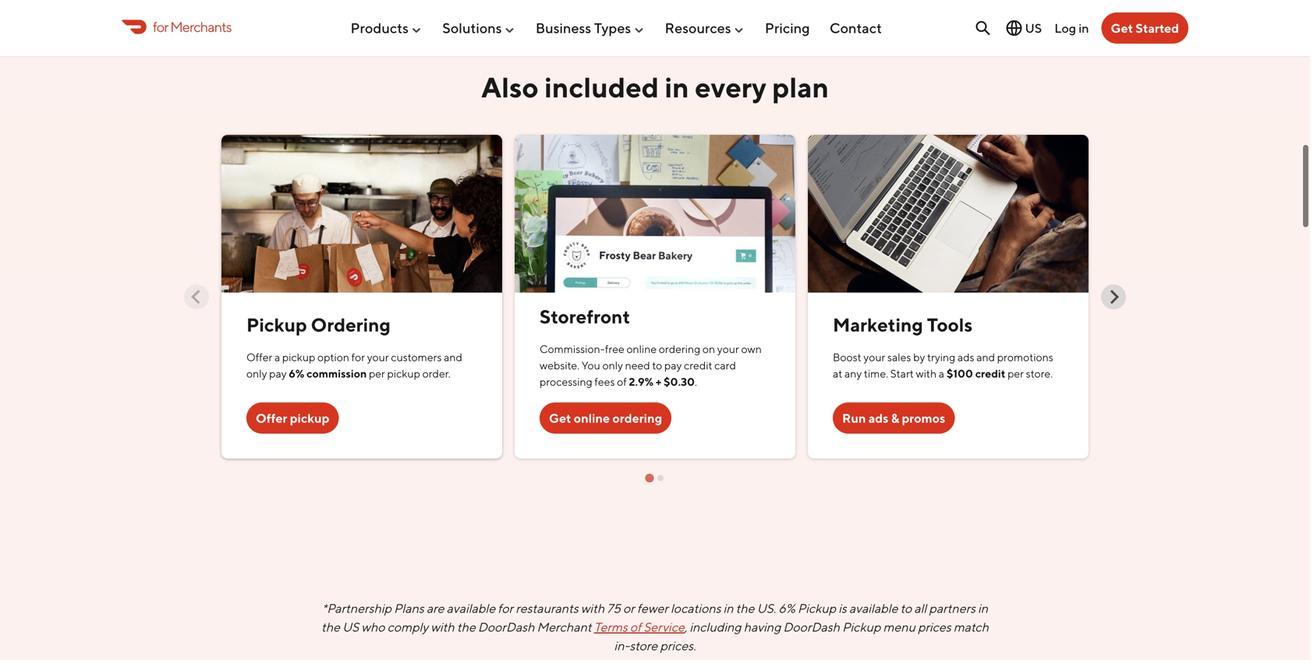 Task type: describe. For each thing, give the bounding box(es) containing it.
store.
[[1026, 368, 1053, 380]]

in right log
[[1079, 21, 1089, 35]]

and inside the offer a pickup option for your customers and only pay
[[444, 351, 462, 364]]

0 horizontal spatial for
[[153, 18, 168, 35]]

credit inside commission-free online ordering on your own website. you only need to pay credit card processing fees of
[[684, 359, 712, 372]]

comply
[[387, 620, 428, 635]]

to inside *partnership plans are available for restaurants with 75 or fewer locations in the us. 6% pickup is available to all partners in the us who comply with the doordash merchant
[[900, 602, 912, 616]]

log in
[[1055, 21, 1089, 35]]

website.
[[540, 359, 580, 372]]

2 available from the left
[[849, 602, 898, 616]]

2.9%
[[629, 376, 654, 389]]

having
[[744, 620, 781, 635]]

doordash inside *partnership plans are available for restaurants with 75 or fewer locations in the us. 6% pickup is available to all partners in the us who comply with the doordash merchant
[[478, 620, 535, 635]]

business types link
[[536, 13, 645, 43]]

resources link
[[665, 13, 745, 43]]

boost
[[833, 351, 862, 364]]

run ads & promos
[[842, 411, 946, 426]]

us.
[[757, 602, 776, 616]]

also
[[481, 71, 539, 104]]

processing
[[540, 376, 593, 389]]

prices
[[918, 620, 951, 635]]

own
[[741, 343, 762, 356]]

resources
[[665, 20, 731, 36]]

ordering inside commission-free online ordering on your own website. you only need to pay credit card processing fees of
[[659, 343, 701, 356]]

offer for offer pickup
[[256, 411, 287, 426]]

restaurants
[[516, 602, 579, 616]]

terms of service
[[594, 620, 685, 635]]

select a slide to show tab list
[[215, 471, 1095, 484]]

partners
[[929, 602, 976, 616]]

also included in every plan region
[[184, 129, 1126, 484]]

every
[[695, 71, 767, 104]]

to inside commission-free online ordering on your own website. you only need to pay credit card processing fees of
[[652, 359, 662, 372]]

for merchants link
[[122, 16, 231, 37]]

solutions
[[442, 20, 502, 36]]

who
[[361, 620, 385, 635]]

also included in every plan
[[481, 71, 829, 104]]

store
[[630, 639, 658, 654]]

boost your sales by trying ads and promotions at any time. start with a
[[833, 351, 1054, 380]]

with inside "boost your sales by trying ads and promotions at any time. start with a"
[[916, 368, 937, 380]]

or
[[623, 602, 635, 616]]

customer pickup orders kitchen bags image
[[222, 135, 502, 293]]

run
[[842, 411, 866, 426]]

on
[[703, 343, 715, 356]]

promotions
[[997, 351, 1054, 364]]

online inside commission-free online ordering on your own website. you only need to pay credit card processing fees of
[[627, 343, 657, 356]]

plan
[[772, 71, 829, 104]]

business
[[536, 20, 591, 36]]

pickup ordering
[[246, 314, 391, 336]]

products
[[351, 20, 409, 36]]

1 horizontal spatial us
[[1025, 21, 1042, 35]]

pricing
[[765, 20, 810, 36]]

75
[[607, 602, 621, 616]]

free
[[605, 343, 625, 356]]

.
[[695, 376, 697, 389]]

pickup inside also included in every plan "region"
[[246, 314, 307, 336]]

doordash marketing promotions ads image
[[808, 135, 1089, 293]]

are
[[427, 602, 444, 616]]

offer for offer a pickup option for your customers and only pay
[[246, 351, 272, 364]]

ordering
[[311, 314, 391, 336]]

for for offer
[[351, 351, 365, 364]]

included
[[545, 71, 659, 104]]

per for marketing tools
[[1008, 368, 1024, 380]]

for merchants
[[153, 18, 231, 35]]

a inside the offer a pickup option for your customers and only pay
[[275, 351, 280, 364]]

customers
[[391, 351, 442, 364]]

need
[[625, 359, 650, 372]]

1 vertical spatial ordering
[[613, 411, 662, 426]]

any
[[845, 368, 862, 380]]

in-
[[614, 639, 630, 654]]

contact link
[[830, 13, 882, 43]]

2 vertical spatial pickup
[[290, 411, 329, 426]]

ads inside "boost your sales by trying ads and promotions at any time. start with a"
[[958, 351, 975, 364]]

order.
[[422, 368, 451, 380]]

1 available from the left
[[447, 602, 495, 616]]

pickup inside , including having doordash pickup menu prices match in-store prices.
[[842, 620, 881, 635]]

plans
[[394, 602, 424, 616]]

log
[[1055, 21, 1076, 35]]

your for storefront
[[717, 343, 739, 356]]

1 horizontal spatial the
[[457, 620, 476, 635]]

commission-free online ordering on your own website. you only need to pay credit card processing fees of
[[540, 343, 762, 389]]

in up match
[[978, 602, 988, 616]]

at
[[833, 368, 843, 380]]

promos
[[902, 411, 946, 426]]

match
[[954, 620, 989, 635]]

$100 credit per store.
[[945, 368, 1053, 380]]

trying
[[927, 351, 956, 364]]

2.9% + $0.30 .
[[629, 376, 697, 389]]

locations
[[671, 602, 721, 616]]

start
[[891, 368, 914, 380]]

get online ordering link
[[540, 403, 672, 434]]

pickup inside the offer a pickup option for your customers and only pay
[[282, 351, 315, 364]]

get started
[[1111, 21, 1179, 35]]



Task type: locate. For each thing, give the bounding box(es) containing it.
ads left &
[[869, 411, 889, 426]]

2 horizontal spatial your
[[864, 351, 886, 364]]

per right the commission
[[369, 368, 385, 380]]

0 vertical spatial to
[[652, 359, 662, 372]]

6%
[[289, 368, 304, 380], [779, 602, 795, 616]]

0 vertical spatial get
[[1111, 21, 1133, 35]]

pay inside commission-free online ordering on your own website. you only need to pay credit card processing fees of
[[664, 359, 682, 372]]

a down pickup ordering
[[275, 351, 280, 364]]

for up 6% commission per pickup order.
[[351, 351, 365, 364]]

0 vertical spatial pickup
[[282, 351, 315, 364]]

0 horizontal spatial available
[[447, 602, 495, 616]]

get inside button
[[1111, 21, 1133, 35]]

you
[[582, 359, 600, 372]]

available right is
[[849, 602, 898, 616]]

doordash inside , including having doordash pickup menu prices match in-store prices.
[[783, 620, 840, 635]]

marketing
[[833, 314, 923, 336]]

0 horizontal spatial pickup
[[246, 314, 307, 336]]

doordash
[[478, 620, 535, 635], [783, 620, 840, 635]]

+ $0.30
[[656, 376, 695, 389]]

and inside "boost your sales by trying ads and promotions at any time. start with a"
[[977, 351, 995, 364]]

the down *partnership
[[321, 620, 340, 635]]

0 vertical spatial offer
[[246, 351, 272, 364]]

1 horizontal spatial pay
[[664, 359, 682, 372]]

ads up the $100
[[958, 351, 975, 364]]

offer a pickup option for your customers and only pay
[[246, 351, 462, 380]]

menu
[[883, 620, 916, 635]]

of inside commission-free online ordering on your own website. you only need to pay credit card processing fees of
[[617, 376, 627, 389]]

and up 'order.'
[[444, 351, 462, 364]]

your inside the offer a pickup option for your customers and only pay
[[367, 351, 389, 364]]

pay inside the offer a pickup option for your customers and only pay
[[269, 368, 287, 380]]

2 vertical spatial pickup
[[842, 620, 881, 635]]

only inside commission-free online ordering on your own website. you only need to pay credit card processing fees of
[[603, 359, 623, 372]]

marketing tools
[[833, 314, 973, 336]]

only up offer pickup link
[[246, 368, 267, 380]]

1 horizontal spatial ads
[[958, 351, 975, 364]]

us down *partnership
[[342, 620, 359, 635]]

1 vertical spatial to
[[900, 602, 912, 616]]

6% inside also included in every plan "region"
[[289, 368, 304, 380]]

1 vertical spatial pickup
[[798, 602, 836, 616]]

0 horizontal spatial get
[[549, 411, 571, 426]]

credit up .
[[684, 359, 712, 372]]

only down free
[[603, 359, 623, 372]]

ordering left on
[[659, 343, 701, 356]]

ads
[[958, 351, 975, 364], [869, 411, 889, 426]]

doordash down restaurants
[[478, 620, 535, 635]]

your
[[717, 343, 739, 356], [367, 351, 389, 364], [864, 351, 886, 364]]

for left merchants
[[153, 18, 168, 35]]

the right comply on the bottom left
[[457, 620, 476, 635]]

business types
[[536, 20, 631, 36]]

1 horizontal spatial doordash
[[783, 620, 840, 635]]

1 vertical spatial online
[[574, 411, 610, 426]]

0 horizontal spatial a
[[275, 351, 280, 364]]

2 horizontal spatial with
[[916, 368, 937, 380]]

0 vertical spatial pickup
[[246, 314, 307, 336]]

2 horizontal spatial pickup
[[842, 620, 881, 635]]

your inside "boost your sales by trying ads and promotions at any time. start with a"
[[864, 351, 886, 364]]

1 horizontal spatial your
[[717, 343, 739, 356]]

products link
[[351, 13, 423, 43]]

get online ordering
[[549, 411, 662, 426]]

for inside *partnership plans are available for restaurants with 75 or fewer locations in the us. 6% pickup is available to all partners in the us who comply with the doordash merchant
[[498, 602, 513, 616]]

2 doordash from the left
[[783, 620, 840, 635]]

and
[[444, 351, 462, 364], [977, 351, 995, 364]]

0 vertical spatial a
[[275, 351, 280, 364]]

prices.
[[660, 639, 696, 654]]

1 per from the left
[[369, 368, 385, 380]]

per down the "promotions"
[[1008, 368, 1024, 380]]

us
[[1025, 21, 1042, 35], [342, 620, 359, 635]]

6% inside *partnership plans are available for restaurants with 75 or fewer locations in the us. 6% pickup is available to all partners in the us who comply with the doordash merchant
[[779, 602, 795, 616]]

0 horizontal spatial with
[[431, 620, 455, 635]]

pay up + $0.30
[[664, 359, 682, 372]]

in up including
[[723, 602, 734, 616]]

, including having doordash pickup menu prices match in-store prices.
[[614, 620, 989, 654]]

1 vertical spatial offer
[[256, 411, 287, 426]]

fees
[[595, 376, 615, 389]]

time.
[[864, 368, 888, 380]]

0 vertical spatial 6%
[[289, 368, 304, 380]]

1 vertical spatial with
[[581, 602, 605, 616]]

1 horizontal spatial of
[[630, 620, 641, 635]]

0 horizontal spatial credit
[[684, 359, 712, 372]]

6% commission per pickup order.
[[289, 368, 451, 380]]

with down are
[[431, 620, 455, 635]]

0 horizontal spatial 6%
[[289, 368, 304, 380]]

6% left the commission
[[289, 368, 304, 380]]

&
[[891, 411, 899, 426]]

commission-
[[540, 343, 605, 356]]

for for *partnership
[[498, 602, 513, 616]]

1 vertical spatial ads
[[869, 411, 889, 426]]

for left restaurants
[[498, 602, 513, 616]]

only inside the offer a pickup option for your customers and only pay
[[246, 368, 267, 380]]

pickup down the commission
[[290, 411, 329, 426]]

pickup
[[282, 351, 315, 364], [387, 368, 420, 380], [290, 411, 329, 426]]

online up need
[[627, 343, 657, 356]]

1 horizontal spatial a
[[939, 368, 945, 380]]

credit
[[684, 359, 712, 372], [976, 368, 1006, 380]]

offer pickup link
[[246, 403, 339, 434]]

0 horizontal spatial doordash
[[478, 620, 535, 635]]

get for get online ordering
[[549, 411, 571, 426]]

0 vertical spatial of
[[617, 376, 627, 389]]

0 horizontal spatial per
[[369, 368, 385, 380]]

get
[[1111, 21, 1133, 35], [549, 411, 571, 426]]

of
[[617, 376, 627, 389], [630, 620, 641, 635]]

the left us.
[[736, 602, 755, 616]]

by
[[913, 351, 925, 364]]

to
[[652, 359, 662, 372], [900, 602, 912, 616]]

in left the every
[[665, 71, 689, 104]]

pickup inside *partnership plans are available for restaurants with 75 or fewer locations in the us. 6% pickup is available to all partners in the us who comply with the doordash merchant
[[798, 602, 836, 616]]

0 horizontal spatial pay
[[269, 368, 287, 380]]

0 horizontal spatial only
[[246, 368, 267, 380]]

get left started
[[1111, 21, 1133, 35]]

offer pickup
[[256, 411, 329, 426]]

0 vertical spatial for
[[153, 18, 168, 35]]

next slide image
[[1106, 290, 1121, 305]]

offer
[[246, 351, 272, 364], [256, 411, 287, 426]]

1 vertical spatial for
[[351, 351, 365, 364]]

pickup left is
[[798, 602, 836, 616]]

0 horizontal spatial to
[[652, 359, 662, 372]]

run ads & promos link
[[833, 403, 955, 434]]

fewer
[[637, 602, 668, 616]]

available right are
[[447, 602, 495, 616]]

card
[[715, 359, 736, 372]]

1 horizontal spatial and
[[977, 351, 995, 364]]

merchants
[[170, 18, 231, 35]]

2 per from the left
[[1008, 368, 1024, 380]]

us right globe line icon at top
[[1025, 21, 1042, 35]]

1 vertical spatial 6%
[[779, 602, 795, 616]]

2 vertical spatial with
[[431, 620, 455, 635]]

get for get started
[[1111, 21, 1133, 35]]

a inside "boost your sales by trying ads and promotions at any time. start with a"
[[939, 368, 945, 380]]

2 horizontal spatial the
[[736, 602, 755, 616]]

0 horizontal spatial and
[[444, 351, 462, 364]]

ordering down 2.9%
[[613, 411, 662, 426]]

get down processing
[[549, 411, 571, 426]]

pickup down customers
[[387, 368, 420, 380]]

solutions link
[[442, 13, 516, 43]]

0 horizontal spatial of
[[617, 376, 627, 389]]

*partnership plans are available for restaurants with 75 or fewer locations in the us. 6% pickup is available to all partners in the us who comply with the doordash merchant
[[321, 602, 988, 635]]

0 horizontal spatial online
[[574, 411, 610, 426]]

pickup left ordering
[[246, 314, 307, 336]]

commission
[[307, 368, 367, 380]]

*partnership
[[322, 602, 392, 616]]

option
[[317, 351, 349, 364]]

0 vertical spatial online
[[627, 343, 657, 356]]

pay up offer pickup at the left bottom
[[269, 368, 287, 380]]

1 vertical spatial a
[[939, 368, 945, 380]]

1 horizontal spatial with
[[581, 602, 605, 616]]

1 horizontal spatial available
[[849, 602, 898, 616]]

your for pickup ordering
[[367, 351, 389, 364]]

service
[[644, 620, 685, 635]]

2 vertical spatial for
[[498, 602, 513, 616]]

with down by
[[916, 368, 937, 380]]

0 vertical spatial ordering
[[659, 343, 701, 356]]

including
[[690, 620, 741, 635]]

merchant
[[537, 620, 592, 635]]

0 vertical spatial ads
[[958, 351, 975, 364]]

doordash down is
[[783, 620, 840, 635]]

1 horizontal spatial get
[[1111, 21, 1133, 35]]

sales
[[888, 351, 911, 364]]

online
[[627, 343, 657, 356], [574, 411, 610, 426]]

a down trying
[[939, 368, 945, 380]]

to left all
[[900, 602, 912, 616]]

0 horizontal spatial your
[[367, 351, 389, 364]]

1 horizontal spatial per
[[1008, 368, 1024, 380]]

is
[[839, 602, 847, 616]]

contact
[[830, 20, 882, 36]]

0 horizontal spatial the
[[321, 620, 340, 635]]

a
[[275, 351, 280, 364], [939, 368, 945, 380]]

per for pickup ordering
[[369, 368, 385, 380]]

online down fees
[[574, 411, 610, 426]]

tools
[[927, 314, 973, 336]]

and up the $100 credit per store.
[[977, 351, 995, 364]]

1 vertical spatial us
[[342, 620, 359, 635]]

for inside the offer a pickup option for your customers and only pay
[[351, 351, 365, 364]]

log in link
[[1055, 21, 1089, 35]]

started
[[1136, 21, 1179, 35]]

us inside *partnership plans are available for restaurants with 75 or fewer locations in the us. 6% pickup is available to all partners in the us who comply with the doordash merchant
[[342, 620, 359, 635]]

with left 75
[[581, 602, 605, 616]]

,
[[685, 620, 687, 635]]

1 horizontal spatial for
[[351, 351, 365, 364]]

previous slide image
[[189, 290, 204, 305]]

to up 2.9% + $0.30 .
[[652, 359, 662, 372]]

for
[[153, 18, 168, 35], [351, 351, 365, 364], [498, 602, 513, 616]]

1 horizontal spatial credit
[[976, 368, 1006, 380]]

your up card
[[717, 343, 739, 356]]

of right fees
[[617, 376, 627, 389]]

0 horizontal spatial ads
[[869, 411, 889, 426]]

1 and from the left
[[444, 351, 462, 364]]

terms
[[594, 620, 628, 635]]

your up 6% commission per pickup order.
[[367, 351, 389, 364]]

1 horizontal spatial 6%
[[779, 602, 795, 616]]

1 horizontal spatial pickup
[[798, 602, 836, 616]]

1 vertical spatial pickup
[[387, 368, 420, 380]]

1 horizontal spatial only
[[603, 359, 623, 372]]

globe line image
[[1005, 19, 1024, 37]]

credit right the $100
[[976, 368, 1006, 380]]

1 horizontal spatial to
[[900, 602, 912, 616]]

0 vertical spatial us
[[1025, 21, 1042, 35]]

1 vertical spatial get
[[549, 411, 571, 426]]

your up time.
[[864, 351, 886, 364]]

get inside also included in every plan "region"
[[549, 411, 571, 426]]

6% right us.
[[779, 602, 795, 616]]

2 and from the left
[[977, 351, 995, 364]]

offer inside the offer a pickup option for your customers and only pay
[[246, 351, 272, 364]]

of down the or
[[630, 620, 641, 635]]

storefront
[[540, 306, 630, 328]]

0 vertical spatial with
[[916, 368, 937, 380]]

$100
[[947, 368, 973, 380]]

1 horizontal spatial online
[[627, 343, 657, 356]]

with
[[916, 368, 937, 380], [581, 602, 605, 616], [431, 620, 455, 635]]

2 horizontal spatial for
[[498, 602, 513, 616]]

1 doordash from the left
[[478, 620, 535, 635]]

pickup
[[246, 314, 307, 336], [798, 602, 836, 616], [842, 620, 881, 635]]

pickup left "option"
[[282, 351, 315, 364]]

get started button
[[1102, 12, 1189, 44]]

0 horizontal spatial us
[[342, 620, 359, 635]]

all
[[914, 602, 927, 616]]

pickup down is
[[842, 620, 881, 635]]

1 vertical spatial of
[[630, 620, 641, 635]]

storefront video still image
[[515, 135, 796, 293]]

only
[[603, 359, 623, 372], [246, 368, 267, 380]]

your inside commission-free online ordering on your own website. you only need to pay credit card processing fees of
[[717, 343, 739, 356]]



Task type: vqa. For each thing, say whether or not it's contained in the screenshot.
the &
yes



